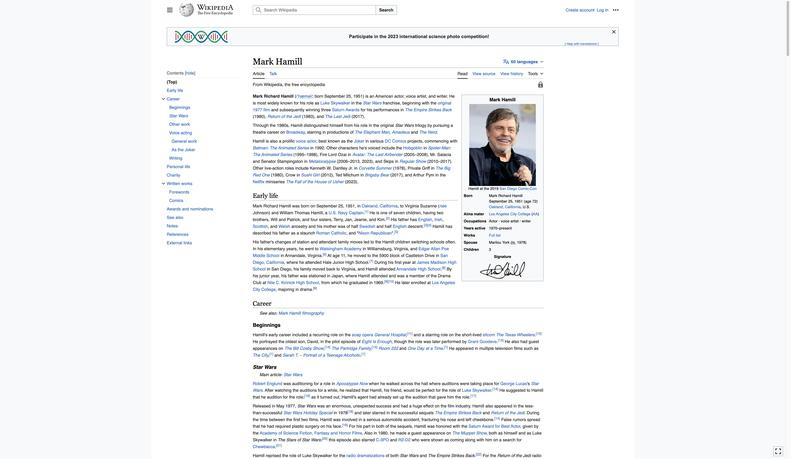 Task type: vqa. For each thing, say whether or not it's contained in the screenshot.
Awards And Nominations link
yes



Task type: describe. For each thing, give the bounding box(es) containing it.
school inside nile c. kinnick high school , from which he graduated in 1969. [9] [10] he later enrolled at
[[306, 281, 319, 286]]

annandale
[[396, 267, 417, 272]]

the up joker link
[[355, 130, 362, 135]]

of inside by his junior year, his father was stationed in japan, where hamill attended and was a member of the drama club at
[[426, 274, 430, 279]]

return inside and subsequently winning three saturn awards for his performances in the empire strikes back (1980), return of the jedi (1983),  and the last jedi (2017).
[[267, 114, 280, 119]]

that inside the "[16] as it turned out, hamill's agent had already set up the audition that gave him the role. [17]"
[[429, 395, 436, 400]]

in down 'enormous,'
[[334, 411, 337, 416]]

in right pym
[[435, 173, 439, 178]]

one day at a time link
[[408, 347, 443, 351]]

0 horizontal spatial general
[[172, 139, 187, 144]]

the inside the big red one
[[436, 166, 443, 171]]

in inside by his junior year, his father was stationed in japan, where hamill attended and was a member of the drama club at
[[327, 274, 330, 279]]

that inside false rumors spread that he had required plastic surgery on his face.
[[253, 425, 260, 430]]

( down (age 72)
[[532, 212, 533, 217]]

0 vertical spatial [14] link
[[325, 346, 330, 350]]

kim.
[[377, 218, 386, 222]]

[1] down family
[[362, 353, 365, 357]]

spider-
[[428, 146, 442, 151]]

in inside was an enormous, unexpected success and had a huge effect on the film industry. hamill also appeared in the less- than-successful
[[514, 404, 517, 409]]

star right article:
[[284, 373, 291, 378]]

rumors
[[513, 418, 526, 423]]

l
[[310, 94, 311, 99]]

were inside the stars of star wars ; [20] this episode also starred c-3po and r2-d2 who were shown as coming along with him on a search for chewbacca . [21]
[[421, 438, 430, 443]]

skywalker inside both as himself and as luke skywalker in
[[253, 438, 272, 443]]

[8] inside , majoring in drama. [8]
[[313, 287, 317, 291]]

he inside nile c. kinnick high school , from which he graduated in 1969. [9] [10] he later enrolled at
[[343, 281, 348, 286]]

1 vertical spatial )
[[525, 241, 527, 245]]

in up fall
[[297, 173, 300, 178]]

2 horizontal spatial san
[[500, 187, 506, 191]]

0 vertical spatial [8] link
[[442, 266, 446, 270]]

0 horizontal spatial los angeles city college link
[[253, 281, 455, 292]]

station
[[297, 240, 310, 245]]

as inside hamill is also a prolific voice actor , best known as the joker in various dc comics projects, commencing with batman: the animated series in 1992. other characters he's voiced include the hobgoblin in
[[341, 139, 346, 144]]

hamill inside [19] for his part in both of the sequels, hamill was honored with the saturn award for best actor
[[414, 425, 426, 430]]

star right 's
[[531, 382, 539, 387]]

1 vertical spatial english link
[[393, 224, 407, 229]]

of inside the stars of star wars ; [20] this episode also starred c-3po and r2-d2 who were shown as coming along with him on a search for chewbacca . [21]
[[297, 438, 301, 443]]

roles
[[285, 166, 294, 171]]

wheelers
[[517, 333, 535, 338]]

222
[[391, 347, 398, 351]]

coming
[[450, 438, 464, 443]]

the big red one link
[[253, 166, 450, 178]]

2 horizontal spatial voice
[[501, 219, 510, 224]]

0 vertical spatial himself
[[330, 123, 343, 128]]

in up '(2006–2013,'
[[348, 152, 351, 157]]

, left irish
[[432, 218, 433, 222]]

attended inside , where he attended hale junior high school. [7] during his first year at
[[305, 260, 322, 265]]

skywalker inside hamill reprised the role of luke skywalker for the radio dramatizations of both star wars and the empire strikes back . [22] for the return of the jedi
[[313, 454, 332, 459]]

0 horizontal spatial academy
[[260, 432, 277, 436]]

trilogy by pursuing a theatre career on
[[253, 123, 453, 135]]

and up the projects,
[[411, 130, 418, 135]]

star up other work on the top of page
[[169, 114, 177, 118]]

wars up other work on the top of page
[[178, 114, 188, 118]]

elephant
[[363, 130, 380, 135]]

international
[[400, 34, 427, 39]]

of down fiction,
[[298, 454, 301, 459]]

[6] link
[[323, 253, 327, 257]]

virginia.
[[308, 254, 323, 258]]

in down 'led' at the bottom of the page
[[363, 247, 366, 252]]

as inside hamill has described his father as a staunch
[[291, 231, 296, 236]]

of down the search
[[511, 454, 515, 459]]

with inside the stars of star wars ; [20] this episode also starred c-3po and r2-d2 who were shown as coming along with him on a search for chewbacca . [21]
[[477, 438, 484, 443]]

role up performed in the bottom right of the page
[[441, 333, 448, 338]]

, majoring in drama. [8]
[[276, 287, 317, 292]]

[17]
[[471, 395, 476, 399]]

and up 'see also'
[[182, 207, 189, 212]]

, inside , where he attended hale junior high school. [7] during his first year at
[[284, 260, 285, 265]]

[1] link down family
[[362, 353, 365, 357]]

dantley
[[333, 166, 347, 171]]

children,
[[406, 211, 422, 216]]

than-
[[253, 411, 263, 416]]

and down the though
[[399, 347, 407, 351]]

college for los angeles city college ( aa )
[[518, 212, 531, 217]]

to inside he suggested to hamill that he audition for the role;
[[527, 389, 530, 394]]

1 vertical spatial luke skywalker link
[[462, 389, 492, 394]]

his inside [2] his father has english , irish , scottish , and welsh ancestry and his mother was of half swedish and half english descent. [3] [4]
[[391, 218, 397, 222]]

may
[[276, 404, 284, 409]]

one inside the bill cosby show , [14] the partridge family , [15] room 222 and one day at a time . [1] he appeared in multiple television films such as the city , [1] and sarah t. – portrait of a teenage alcoholic . [1]
[[408, 347, 416, 351]]

nominations
[[190, 207, 213, 212]]

at inside nile c. kinnick high school , from which he graduated in 1969. [9] [10] he later enrolled at
[[427, 281, 431, 286]]

hamill up broadway
[[291, 123, 303, 128]]

series inside spider-man: the animated series
[[280, 152, 292, 157]]

japan,
[[332, 274, 344, 279]]

. inside hamill's early career included a recurring role on the soap opera general hospital , [11] and a starring role on the short-lived sitcom the texas wheelers . [12]
[[535, 333, 536, 338]]

mark down 'source'
[[490, 97, 500, 103]]

in right the also
[[374, 432, 377, 436]]

[1] link up jeanie,
[[365, 210, 369, 214]]

0 vertical spatial mark hamill
[[253, 57, 302, 67]]

comics link
[[169, 197, 238, 205]]

summer
[[376, 166, 392, 171]]

see for see also: mark hamill filmography
[[260, 311, 267, 316]]

is right 1951)
[[365, 94, 368, 99]]

james
[[417, 260, 429, 265]]

by his junior year, his father was stationed in japan, where hamill attended and was a member of the drama club at
[[253, 267, 452, 286]]

1 vertical spatial last
[[375, 152, 383, 157]]

on down the honored
[[446, 432, 451, 436]]

his inside [19] for his part in both of the sequels, hamill was honored with the saturn award for best actor
[[357, 425, 362, 430]]

competition!
[[461, 34, 489, 39]]

[1] down performed in the bottom right of the page
[[444, 346, 448, 350]]

0 vertical spatial the empire strikes back link
[[405, 108, 452, 112]]

after
[[265, 389, 274, 394]]

hamill's inside the "[16] as it turned out, hamill's agent had already set up the audition that gave him the role. [17]"
[[342, 395, 356, 400]]

los for los angeles city college ( aa )
[[489, 212, 495, 217]]

as
[[172, 148, 177, 152]]

was inside [19] for his part in both of the sequels, hamill was honored with the saturn award for best actor
[[427, 425, 435, 430]]

, down eight
[[371, 347, 372, 351]]

and inside the his father's changes of station and attendant family moves led to the hamill children switching schools often. in his elementary years, he went to
[[311, 240, 318, 245]]

walsingham academy in williamsburg, virginia, and
[[320, 247, 419, 252]]

view for view history
[[500, 71, 510, 76]]

science
[[283, 432, 298, 436]]

the down trilogy
[[419, 130, 427, 135]]

in inside , majoring in drama. [8]
[[296, 288, 299, 292]]

the partridge family link
[[332, 347, 371, 351]]

, where he attended hale junior high school. [7] during his first year at
[[284, 260, 417, 265]]

mark richard hamill was born on september 25, 1951, in oakland, california , to virginia suzanne ( née johnson) and william thomas hamill, a u.s. navy captain . [1]
[[253, 204, 447, 216]]

star wars link up voice acting link
[[169, 112, 238, 120]]

0 vertical spatial starring
[[307, 130, 321, 135]]

, up voice actor link
[[305, 130, 306, 135]]

on inside mark richard hamill was born on september 25, 1951, in oakland, california , to virginia suzanne ( née johnson) and william thomas hamill, a u.s. navy captain . [1]
[[311, 204, 315, 209]]

in inside (2005–2008), mr. salacia and senator stampingston in
[[304, 159, 308, 164]]

mark up article link
[[253, 57, 274, 67]]

the down 'appearances'
[[253, 353, 260, 358]]

0 horizontal spatial [8] link
[[313, 287, 317, 291]]

had inside false rumors spread that he had required plastic surgery on his face.
[[267, 425, 274, 430]]

a inside was an enormous, unexpected success and had a huge effect on the film industry. hamill also appeared in the less- than-successful
[[409, 404, 412, 409]]

september inside mark richard hamill was born on september 25, 1951, in oakland, california , to virginia suzanne ( née johnson) and william thomas hamill, a u.s. navy captain . [1]
[[316, 204, 337, 209]]

audition inside he suggested to hamill that he audition for the role;
[[267, 395, 282, 400]]

create account log in
[[566, 8, 609, 12]]

and down the will
[[270, 224, 277, 229]]

2 horizontal spatial where
[[429, 382, 441, 387]]

in right participate at the left top of the page
[[374, 34, 378, 39]]

september inside ; born september 25, 1951) is an american actor, voice artist, and writer. he is most widely known for his role as
[[324, 94, 345, 99]]

1 vertical spatial guest
[[411, 432, 422, 436]]

both as himself and as luke skywalker in
[[253, 432, 542, 443]]

was inside was an enormous, unexpected success and had a huge effect on the film industry. hamill also appeared in the less- than-successful
[[317, 404, 325, 409]]

richard for mark richard hamill was born on september 25, 1951, in oakland, california , to virginia suzanne ( née johnson) and william thomas hamill, a u.s. navy captain . [1]
[[263, 204, 278, 209]]

his up club at the left
[[253, 274, 258, 279]]

general work
[[172, 139, 197, 144]]

attendant
[[319, 240, 337, 245]]

castleton
[[406, 254, 424, 258]]

in down elementary
[[281, 254, 284, 258]]

and up swedish
[[369, 218, 376, 222]]

where inside , where he attended hale junior high school. [7] during his first year at
[[287, 260, 298, 265]]

franchise,
[[383, 101, 401, 106]]

0 horizontal spatial original
[[380, 123, 394, 128]]

to right 'led' at the bottom of the page
[[371, 240, 374, 245]]

, inside the ", given by the"
[[521, 425, 522, 430]]

, up dc
[[390, 130, 391, 135]]

hamill down view history
[[502, 97, 516, 103]]

1 horizontal spatial oakland, california link
[[489, 205, 521, 210]]

1 vertical spatial return of the jedi link
[[491, 411, 525, 416]]

jedi down saturn awards link
[[343, 114, 350, 119]]

star wars link down american
[[363, 101, 382, 106]]

and down widely
[[271, 108, 278, 112]]

of inside the bill cosby show , [14] the partridge family , [15] room 222 and one day at a time . [1] he appeared in multiple television films such as the city , [1] and sarah t. – portrait of a teenage alcoholic . [1]
[[318, 353, 322, 358]]

menu image
[[167, 7, 173, 13]]

luke up three
[[321, 101, 330, 106]]

day
[[417, 347, 424, 351]]

by inside the ", given by the"
[[534, 425, 539, 430]]

1 vertical spatial [14] link
[[493, 388, 498, 392]]

; inside the stars of star wars ; [20] this episode also starred c-3po and r2-d2 who were shown as coming along with him on a search for chewbacca . [21]
[[321, 438, 322, 443]]

star up main
[[253, 365, 263, 371]]

father's
[[260, 240, 274, 245]]

his up 'kinnick'
[[281, 274, 287, 279]]

at inside , where he attended hale junior high school. [7] during his first year at
[[412, 260, 416, 265]]

and left sarah
[[274, 353, 282, 358]]

1 horizontal spatial academy
[[344, 247, 362, 252]]

saturn awards link
[[332, 108, 360, 112]]

and down three
[[317, 114, 324, 119]]

eight
[[362, 340, 371, 345]]

in left may on the bottom
[[272, 404, 275, 409]]

a inside hamill has described his father as a staunch
[[297, 231, 299, 236]]

, up described
[[268, 224, 269, 229]]

he inside he is one of seven children, having two brothers, will and patrick, and four sisters, terry, jan, jeanie, and kim.
[[370, 211, 375, 216]]

back inside and subsequently winning three saturn awards for his performances in the empire strikes back (1980), return of the jedi (1983),  and the last jedi (2017).
[[442, 108, 452, 112]]

who
[[412, 438, 420, 443]]

back
[[326, 267, 335, 272]]

during inside , where he attended hale junior high school. [7] during his first year at
[[375, 260, 387, 265]]

had inside the "[16] as it turned out, hamill's agent had already set up the audition that gave him the role. [17]"
[[369, 395, 377, 400]]

, up sarah t. – portrait of a teenage alcoholic link
[[324, 347, 325, 351]]

the up '2023),'
[[367, 152, 374, 157]]

writing link
[[169, 154, 238, 163]]

industry.
[[456, 404, 471, 409]]

in up he's
[[366, 139, 369, 144]]

swedish link
[[359, 224, 375, 229]]

1 vertical spatial comics
[[169, 198, 183, 203]]

in left spider-
[[424, 146, 427, 151]]

return inside hamill reprised the role of luke skywalker for the radio dramatizations of both star wars and the empire strikes back . [22] for the return of the jedi
[[497, 454, 510, 459]]

role inside hamill reprised the role of luke skywalker for the radio dramatizations of both star wars and the empire strikes back . [22] for the return of the jedi
[[289, 454, 296, 459]]

from
[[253, 82, 263, 87]]

his inside the his father's changes of station and attendant family moves led to the hamill children switching schools often. in his elementary years, he went to
[[253, 240, 259, 245]]

0 vertical spatial were
[[460, 382, 469, 387]]

september inside the mark richard hamill september 25, 1951 (age 72) oakland, california , u.s.
[[489, 200, 507, 204]]

role up "while,"
[[324, 382, 331, 387]]

. inside the stars of star wars ; [20] this episode also starred c-3po and r2-d2 who were shown as coming along with him on a search for chewbacca . [21]
[[275, 445, 276, 450]]

richard for mark richard hamill september 25, 1951 (age 72) oakland, california , u.s.
[[498, 194, 511, 198]]

of down "(2012),"
[[328, 180, 331, 184]]

and down thomas on the top left
[[302, 218, 309, 222]]

0 horizontal spatial oakland, california link
[[362, 204, 398, 209]]

1 vertical spatial the empire strikes back link
[[435, 411, 482, 416]]

mark hamill element
[[253, 79, 544, 460]]

0 vertical spatial english link
[[418, 218, 432, 222]]

2 vertical spatial show
[[476, 432, 487, 436]]

was up "watching"
[[284, 382, 291, 387]]

full list link
[[489, 234, 501, 238]]

and inside mark richard hamill was born on september 25, 1951, in oakland, california , to virginia suzanne ( née johnson) and william thomas hamill, a u.s. navy captain . [1]
[[271, 211, 279, 216]]

california inside the san diego, california
[[266, 260, 284, 265]]

arthur
[[413, 173, 425, 178]]

mark richard hamill september 25, 1951 (age 72) oakland, california , u.s.
[[489, 194, 538, 210]]

city for los angeles city college
[[253, 288, 260, 292]]

the city link
[[253, 353, 268, 358]]

in inside . during the time between the first two films, hamill was involved in a serious automobile accident, fracturing his nose and left cheekbone.
[[359, 418, 362, 423]]

hamill at the 2019 san diego comic-con
[[469, 187, 537, 191]]

beginnings inside mark hamill element
[[253, 323, 281, 329]]

skywalker up saturn awards link
[[331, 101, 350, 106]]

and inside in san diego, his family moved back to virginia, and hamill attended annandale high school . [8]
[[358, 267, 365, 272]]

[1] down 'appearances'
[[270, 353, 273, 357]]

and inside by his junior year, his father was stationed in japan, where hamill attended and was a member of the drama club at
[[389, 274, 396, 279]]

year,
[[271, 274, 280, 279]]

from for his
[[344, 123, 353, 128]]

and inside hamill's early career included a recurring role on the soap opera general hospital , [11] and a starring role on the short-lived sitcom the texas wheelers . [12]
[[414, 333, 421, 338]]

sushi
[[301, 173, 312, 178]]

starred inside the stars of star wars ; [20] this episode also starred c-3po and r2-d2 who were shown as coming along with him on a search for chewbacca . [21]
[[362, 438, 375, 443]]

full
[[489, 234, 495, 238]]

on inside trilogy by pursuing a theatre career on
[[280, 130, 285, 135]]

star down role;
[[297, 404, 305, 409]]

0 horizontal spatial early
[[167, 88, 176, 93]]

given
[[523, 425, 533, 430]]

works
[[181, 181, 192, 186]]

academy of science fiction, fantasy and horror films . also in 1980, he made a guest appearance on the muppet show ,
[[260, 432, 488, 436]]

portrayed
[[259, 340, 277, 345]]

participate
[[349, 34, 373, 39]]

walked
[[386, 382, 400, 387]]

batman: the animated series link
[[253, 146, 309, 151]]

the up sarah
[[284, 347, 292, 351]]

navy
[[338, 211, 348, 216]]

with down artist, in the top of the page
[[422, 101, 430, 106]]

episode inside he portrayed the oldest son, david, in the pilot episode of eight is enough , though the role was later performed by grant goodeve . [13]
[[341, 340, 356, 345]]

was inside mark richard hamill was born on september 25, 1951, in oakland, california , to virginia suzanne ( née johnson) and william thomas hamill, a u.s. navy captain . [1]
[[292, 204, 300, 209]]

wars up article:
[[264, 365, 276, 371]]

1 horizontal spatial )
[[538, 212, 539, 217]]

hamill inside hamill is also a prolific voice actor , best known as the joker in various dc comics projects, commencing with batman: the animated series in 1992. other characters he's voiced include the hobgoblin in
[[253, 139, 265, 144]]

his up broadway , starring in productions of the elephant man , amadeus and the nerd .
[[354, 123, 359, 128]]

in down 'actor'
[[310, 146, 314, 151]]

the inside (1980), crow in sushi girl (2012), ted mitchum in brigsby bear (2017), and arthur pym in the netflix miniseries the fall of the house of usher (2023).
[[286, 180, 293, 184]]

1 / from the left
[[296, 94, 297, 99]]

virginia, inside in san diego, his family moved back to virginia, and hamill attended annandale high school . [8]
[[341, 267, 357, 272]]

radio inside hamill reprised the role of luke skywalker for the radio dramatizations of both star wars and the empire strikes back . [22] for the return of the jedi
[[346, 454, 356, 459]]

empire inside and subsequently winning three saturn awards for his performances in the empire strikes back (1980), return of the jedi (1983),  and the last jedi (2017).
[[414, 108, 427, 112]]

on inside false rumors spread that he had required plastic surgery on his face.
[[321, 425, 325, 430]]

1 vertical spatial joker
[[185, 148, 195, 152]]

realized
[[346, 389, 360, 394]]

wars up 'holiday'
[[306, 404, 316, 409]]

in up 'best'
[[323, 130, 326, 135]]

forewords
[[169, 190, 189, 195]]

on inside was an enormous, unexpected success and had a huge effect on the film industry. hamill also appeared in the less- than-successful
[[435, 404, 440, 409]]

moved inside in san diego, his family moved back to virginia, and hamill attended annandale high school . [8]
[[313, 267, 325, 272]]

winning
[[306, 108, 320, 112]]

2 vertical spatial [14]
[[495, 417, 500, 421]]

0 horizontal spatial other
[[169, 122, 180, 127]]

with right the help
[[574, 42, 580, 46]]

is left most
[[253, 101, 256, 106]]

city for los angeles city college ( aa )
[[510, 212, 517, 217]]

, inside roman catholic , and " nixon republican ". [5]
[[346, 231, 348, 236]]

from wikipedia, the free encyclopedia
[[253, 82, 325, 87]]

pilot
[[332, 340, 340, 345]]

0 vertical spatial actor
[[489, 219, 498, 224]]

0 vertical spatial 1978
[[517, 241, 525, 245]]

and up cheekbone. on the bottom of page
[[483, 411, 490, 416]]

and inside ; born september 25, 1951) is an american actor, voice artist, and writer. he is most widely known for his role as
[[429, 94, 436, 99]]

note containing see also:
[[253, 310, 544, 317]]

of up hamill is also a prolific voice actor , best known as the joker in various dc comics projects, commencing with batman: the animated series in 1992. other characters he's voiced include the hobgoblin in
[[350, 130, 354, 135]]

actor
[[307, 139, 316, 144]]

Search Wikipedia search field
[[253, 5, 376, 15]]

his inside the his father's changes of station and attendant family moves led to the hamill children switching schools often. in his elementary years, he went to
[[258, 247, 263, 252]]

banner logo image
[[175, 31, 228, 43]]

college for los angeles city college
[[261, 288, 276, 292]]

, down née link
[[442, 218, 444, 222]]

written works link
[[167, 180, 238, 188]]

as down best
[[498, 432, 503, 436]]

ˈ
[[297, 94, 298, 99]]

luke inside . after watching the auditions for a while, he realized that hamill, his friend, would be perfect for the role of luke skywalker . [14]
[[462, 389, 471, 394]]

hamill up born at the top of page
[[469, 187, 479, 191]]

0 vertical spatial show
[[416, 159, 426, 164]]

was down annandale
[[397, 274, 405, 279]]

0 horizontal spatial early life
[[167, 88, 183, 93]]

also inside was an enormous, unexpected success and had a huge effect on the film industry. hamill also appeared in the less- than-successful
[[486, 404, 493, 409]]

sushi girl link
[[301, 173, 320, 178]]

in up "while,"
[[332, 382, 335, 387]]

of inside . after watching the auditions for a while, he realized that hamill, his friend, would be perfect for the role of luke skywalker . [14]
[[457, 389, 461, 394]]

1980s,
[[277, 123, 290, 128]]

, down the award
[[487, 432, 488, 436]]

an inside ; born september 25, 1951) is an american actor, voice artist, and writer. he is most widely known for his role as
[[370, 94, 374, 99]]

see for see also
[[167, 215, 174, 220]]

and up this
[[331, 432, 338, 436]]

60 languages
[[511, 59, 538, 64]]

(2017).
[[352, 114, 365, 119]]

pursuing
[[433, 123, 450, 128]]

of down the stars of star wars ; [20] this episode also starred c-3po and r2-d2 who were shown as coming along with him on a search for chewbacca . [21]
[[386, 454, 389, 459]]

a inside . during the time between the first two films, hamill was involved in a serious automobile accident, fracturing his nose and left cheekbone.
[[363, 418, 366, 423]]

now
[[359, 382, 368, 387]]

. inside he portrayed the oldest son, david, in the pilot episode of eight is enough , though the role was later performed by grant goodeve . [13]
[[497, 340, 498, 345]]

angeles for los angeles city college
[[440, 281, 455, 286]]

mark hamill main content
[[250, 53, 619, 460]]

[1] link down performed in the bottom right of the page
[[444, 346, 448, 350]]

[19]
[[342, 424, 348, 428]]

hamill up talk link
[[276, 57, 302, 67]]

, inside the mark richard hamill september 25, 1951 (age 72) oakland, california , u.s.
[[521, 205, 522, 210]]

0 vertical spatial los angeles city college link
[[489, 212, 531, 217]]

one inside the big red one
[[262, 173, 270, 178]]

Search search field
[[246, 5, 566, 15]]

roman catholic , and " nixon republican ". [5]
[[316, 230, 398, 236]]

role up broadway , starring in productions of the elephant man , amadeus and the nerd .
[[361, 123, 368, 128]]

at left "2019"
[[480, 187, 483, 191]]

in down 1951)
[[351, 101, 355, 106]]

awards and nominations link
[[167, 205, 238, 214]]

life for personal life link
[[185, 164, 190, 169]]

see also
[[167, 215, 183, 220]]

in
[[253, 247, 256, 252]]

of down required
[[279, 432, 282, 436]]

mark up most
[[253, 94, 263, 99]]

0 horizontal spatial return of the jedi link
[[267, 114, 301, 119]]

1 horizontal spatial english
[[418, 218, 432, 222]]

of right fall
[[303, 180, 306, 184]]

star down 1951)
[[363, 101, 371, 106]]

0 vertical spatial luke skywalker link
[[321, 101, 350, 106]]

on up pilot
[[339, 333, 344, 338]]

forewords link
[[169, 188, 238, 197]]

role up pilot
[[331, 333, 338, 338]]

[12] link
[[536, 332, 542, 336]]

already
[[378, 395, 392, 400]]

this
[[329, 438, 335, 443]]



Task type: locate. For each thing, give the bounding box(es) containing it.
and inside (1980), crow in sushi girl (2012), ted mitchum in brigsby bear (2017), and arthur pym in the netflix miniseries the fall of the house of usher (2023).
[[405, 173, 412, 178]]

empire
[[414, 108, 427, 112], [443, 411, 457, 416], [437, 454, 450, 459]]

0 vertical spatial episode
[[341, 340, 356, 345]]

that inside . after watching the auditions for a while, he realized that hamill, his friend, would be perfect for the role of luke skywalker . [14]
[[362, 389, 369, 394]]

pym
[[426, 173, 434, 178]]

age
[[333, 254, 340, 258]]

room 222 link
[[379, 347, 398, 351]]

school inside in san diego, his family moved back to virginia, and hamill attended annandale high school . [8]
[[428, 267, 441, 272]]

other work link
[[169, 120, 238, 129]]

hide button
[[185, 71, 195, 76]]

of inside he is one of seven children, having two brothers, will and patrick, and four sisters, terry, jan, jeanie, and kim.
[[389, 211, 392, 216]]

the inside he suggested to hamill that he audition for the role;
[[289, 395, 295, 400]]

"
[[357, 231, 359, 236]]

be
[[416, 389, 421, 394]]

two for having
[[437, 211, 444, 216]]

star wars link up 'set'
[[253, 382, 539, 394]]

1 vertical spatial father
[[279, 231, 290, 236]]

x small image for career
[[162, 97, 165, 101]]

moved
[[354, 254, 366, 258], [313, 267, 325, 272]]

0 vertical spatial original
[[438, 101, 451, 106]]

hamill,
[[311, 211, 324, 216], [370, 389, 383, 394]]

1 horizontal spatial mark hamill
[[490, 97, 516, 103]]

hamill's inside hamill's early career included a recurring role on the soap opera general hospital , [11] and a starring role on the short-lived sitcom the texas wheelers . [12]
[[253, 333, 268, 338]]

luke down given
[[533, 432, 542, 436]]

september up u.s. navy link
[[316, 204, 337, 209]]

half down [2] link at the left
[[385, 224, 392, 229]]

he inside nile c. kinnick high school , from which he graduated in 1969. [9] [10] he later enrolled at
[[395, 281, 400, 286]]

1 audition from the left
[[267, 395, 282, 400]]

external
[[167, 241, 182, 246]]

animated inside spider-man: the animated series
[[261, 152, 279, 157]]

(2023).
[[345, 180, 358, 184]]

0 horizontal spatial starring
[[307, 130, 321, 135]]

from up productions
[[344, 123, 353, 128]]

in up automobile
[[387, 411, 390, 416]]

his left face.
[[326, 425, 332, 430]]

1 horizontal spatial actor
[[511, 425, 521, 430]]

x small image
[[162, 97, 165, 101], [162, 182, 165, 186]]

0 vertical spatial career
[[167, 97, 180, 101]]

los angeles city college ( aa )
[[489, 212, 539, 217]]

wars up amadeus link
[[404, 123, 414, 128]]

0 horizontal spatial half
[[351, 224, 358, 229]]

1 vertical spatial english
[[393, 224, 407, 229]]

career inside trilogy by pursuing a theatre career on
[[267, 130, 279, 135]]

los for los angeles city college
[[432, 281, 439, 286]]

he left made
[[390, 432, 395, 436]]

on
[[280, 130, 285, 135], [311, 204, 315, 209], [339, 333, 344, 338], [449, 333, 454, 338], [279, 347, 283, 351], [435, 404, 440, 409], [321, 425, 325, 430], [446, 432, 451, 436], [493, 438, 498, 443]]

u.s.
[[523, 205, 530, 210], [329, 211, 337, 216]]

1 vertical spatial hamill's
[[342, 395, 356, 400]]

junior
[[259, 274, 270, 279]]

work
[[181, 122, 190, 127], [188, 139, 197, 144]]

voiced
[[368, 146, 380, 151]]

1 vertical spatial starring
[[426, 333, 440, 338]]

grant
[[468, 340, 479, 345]]

1951,
[[346, 204, 356, 209]]

1977,
[[286, 404, 296, 409]]

film inside was an enormous, unexpected success and had a huge effect on the film industry. hamill also appeared in the less- than-successful
[[448, 404, 454, 409]]

0 horizontal spatial joker
[[185, 148, 195, 152]]

the last jedi link
[[325, 114, 350, 119]]

richard for mark richard hamill ( / ˈ h æ m ə l /
[[264, 94, 280, 99]]

1 vertical spatial has
[[446, 224, 452, 229]]

had down the wheelers at the bottom of page
[[520, 340, 528, 345]]

block
[[390, 254, 400, 258]]

0 horizontal spatial see
[[167, 215, 174, 220]]

2 vertical spatial life
[[269, 192, 278, 200]]

were
[[460, 382, 469, 387], [421, 438, 430, 443]]

0 horizontal spatial virginia,
[[341, 267, 357, 272]]

0 vertical spatial english
[[418, 218, 432, 222]]

1 vertical spatial return
[[491, 411, 504, 416]]

original up 'man'
[[380, 123, 394, 128]]

0 vertical spatial san
[[500, 187, 506, 191]]

his inside false rumors spread that he had required plastic surgery on his face.
[[326, 425, 332, 430]]

[10] link
[[388, 280, 394, 284]]

hamill down accident,
[[414, 425, 426, 430]]

life inside early life link
[[178, 88, 183, 93]]

at inside by his junior year, his father was stationed in japan, where hamill attended and was a member of the drama club at
[[263, 281, 266, 286]]

two for first
[[301, 418, 308, 423]]

voice up the 1970–present
[[501, 219, 510, 224]]

television
[[495, 347, 513, 351]]

walsingham academy link
[[320, 247, 362, 252]]

role
[[307, 101, 314, 106], [361, 123, 368, 128], [331, 333, 338, 338], [441, 333, 448, 338], [415, 340, 422, 345], [324, 382, 331, 387], [449, 389, 456, 394], [289, 454, 296, 459]]

work for other work
[[181, 122, 190, 127]]

schools
[[430, 240, 444, 245]]

1 horizontal spatial family
[[338, 240, 349, 245]]

school inside james madison high school
[[253, 267, 266, 272]]

0 vertical spatial career
[[267, 130, 279, 135]]

1 horizontal spatial appeared
[[494, 404, 512, 409]]

0 vertical spatial from
[[344, 123, 353, 128]]

stars
[[286, 438, 296, 443]]

and up castleton
[[410, 247, 417, 252]]

appeared up false
[[494, 404, 512, 409]]

[2]
[[386, 217, 390, 221]]

episode down horror
[[337, 438, 351, 443]]

hobgoblin
[[403, 146, 422, 151]]

swedish
[[359, 224, 375, 229]]

, up seven at the top of page
[[398, 204, 399, 209]]

25, inside mark richard hamill was born on september 25, 1951, in oakland, california , to virginia suzanne ( née johnson) and william thomas hamill, a u.s. navy captain . [1]
[[338, 204, 344, 209]]

participate in the 2023 international science photo competition! link
[[167, 28, 619, 46]]

[14] link down place
[[493, 388, 498, 392]]

show up sarah t. – portrait of a teenage alcoholic link
[[313, 347, 324, 351]]

general inside hamill's early career included a recurring role on the soap opera general hospital , [11] and a starring role on the short-lived sitcom the texas wheelers . [12]
[[374, 333, 389, 338]]

were right who
[[421, 438, 430, 443]]

and down 'school.'
[[358, 267, 365, 272]]

role up the day
[[415, 340, 422, 345]]

was up nile c. kinnick high school link at the left
[[300, 274, 308, 279]]

0 horizontal spatial appeared
[[456, 347, 474, 351]]

jedi down subsequently
[[293, 114, 301, 119]]

was down the fracturing
[[427, 425, 435, 430]]

1 horizontal spatial for
[[483, 454, 489, 459]]

career up also:
[[253, 300, 272, 308]]

hide
[[186, 71, 194, 76]]

virginia, down , where he attended hale junior high school. [7] during his first year at
[[341, 267, 357, 272]]

1 note from the top
[[253, 310, 544, 317]]

0 horizontal spatial family
[[300, 267, 311, 272]]

california
[[380, 204, 398, 209], [505, 205, 521, 210], [266, 260, 284, 265]]

1 vertical spatial mark hamill
[[490, 97, 516, 103]]

2 x small image from the top
[[162, 182, 165, 186]]

two inside . during the time between the first two films, hamill was involved in a serious automobile accident, fracturing his nose and left cheekbone.
[[301, 418, 308, 423]]

1 vertical spatial ;
[[321, 438, 322, 443]]

0 vertical spatial has
[[410, 218, 417, 222]]

also inside the stars of star wars ; [20] this episode also starred c-3po and r2-d2 who were shown as coming along with him on a search for chewbacca . [21]
[[353, 438, 360, 443]]

25, up navy
[[338, 204, 344, 209]]

1 vertical spatial angeles
[[440, 281, 455, 286]]

0 horizontal spatial auditions
[[300, 389, 317, 394]]

2 vertical spatial father
[[288, 274, 299, 279]]

1 vertical spatial beginnings
[[253, 323, 281, 329]]

a inside by his junior year, his father was stationed in japan, where hamill attended and was a member of the drama club at
[[406, 274, 408, 279]]

language progressive image
[[503, 59, 509, 65]]

english link up [5]
[[393, 224, 407, 229]]

irish link
[[434, 218, 442, 222]]

, down annandale,
[[284, 260, 285, 265]]

0 vertical spatial virginia,
[[394, 247, 409, 252]]

city inside los angeles city college
[[253, 288, 260, 292]]

1 horizontal spatial series
[[297, 146, 309, 151]]

appearances
[[253, 347, 277, 351]]

[14] link up sarah t. – portrait of a teenage alcoholic link
[[325, 346, 330, 350]]

later inside star wars holiday special in 1978 [18] and later starred in the successful sequels the empire strikes back and return of the jedi
[[363, 411, 371, 416]]

note
[[253, 310, 544, 317], [253, 372, 544, 379]]

the right the batman:
[[270, 146, 277, 151]]

original 1977 film link
[[253, 101, 451, 112]]

0 horizontal spatial star wars
[[169, 114, 188, 118]]

the free encyclopedia image
[[198, 12, 233, 15]]

life for early life link
[[178, 88, 183, 93]]

he inside he also had guest appearances on
[[505, 340, 510, 345]]

majoring
[[278, 288, 294, 292]]

edgar
[[419, 247, 430, 252]]

of up the 1980s,
[[281, 114, 285, 119]]

nile c. kinnick high school link
[[267, 281, 319, 286]]

25, inside ; born september 25, 1951) is an american actor, voice artist, and writer. he is most widely known for his role as
[[346, 94, 352, 99]]

include inside hamill is also a prolific voice actor , best known as the joker in various dc comics projects, commencing with batman: the animated series in 1992. other characters he's voiced include the hobgoblin in
[[382, 146, 395, 151]]

and down avatar: the last airbender link
[[375, 159, 382, 164]]

[9] link
[[384, 280, 388, 284]]

audition down after
[[267, 395, 282, 400]]

0 horizontal spatial later
[[363, 411, 371, 416]]

for inside and subsequently winning three saturn awards for his performances in the empire strikes back (1980), return of the jedi (1983),  and the last jedi (2017).
[[361, 108, 366, 112]]

and up republican link
[[377, 224, 384, 229]]

strikes inside and subsequently winning three saturn awards for his performances in the empire strikes back (1980), return of the jedi (1983),  and the last jedi (2017).
[[428, 108, 441, 112]]

starred down the also
[[362, 438, 375, 443]]

1 vertical spatial for
[[483, 454, 489, 459]]

nile
[[267, 281, 275, 286]]

2 vertical spatial later
[[363, 411, 371, 416]]

star down r2-d2 link at right bottom
[[400, 454, 408, 459]]

academy
[[344, 247, 362, 252], [260, 432, 277, 436]]

from
[[344, 123, 353, 128], [321, 281, 330, 286]]

city inside the bill cosby show , [14] the partridge family , [15] room 222 and one day at a time . [1] he appeared in multiple television films such as the city , [1] and sarah t. – portrait of a teenage alcoholic . [1]
[[261, 353, 268, 358]]

and up went
[[311, 240, 318, 245]]

1 horizontal spatial were
[[460, 382, 469, 387]]

early life
[[167, 88, 183, 93], [253, 192, 278, 200]]

with up man:
[[450, 139, 457, 144]]

star up amadeus link
[[395, 123, 403, 128]]

0 horizontal spatial first
[[293, 418, 300, 423]]

1 vertical spatial back
[[472, 411, 482, 416]]

animated
[[278, 146, 296, 151], [261, 152, 279, 157]]

high inside in san diego, his family moved back to virginia, and hamill attended annandale high school . [8]
[[418, 267, 427, 272]]

last inside and subsequently winning three saturn awards for his performances in the empire strikes back (1980), return of the jedi (1983),  and the last jedi (2017).
[[333, 114, 342, 119]]

hide image
[[610, 28, 618, 35]]

0 vertical spatial angeles
[[496, 212, 509, 217]]

jedi up rumors on the bottom right
[[517, 411, 525, 416]]

was up thomas on the top left
[[292, 204, 300, 209]]

artist,
[[417, 94, 427, 99]]

1 vertical spatial career
[[279, 333, 291, 338]]

in san diego, his family moved back to virginia, and hamill attended annandale high school . [8]
[[266, 266, 446, 272]]

0 vertical spatial auditions
[[442, 382, 459, 387]]

1 horizontal spatial later
[[402, 281, 410, 286]]

in up 'junior' at the left
[[267, 267, 270, 272]]

2 vertical spatial [14] link
[[495, 417, 500, 421]]

1 horizontal spatial star wars
[[253, 382, 539, 394]]

other
[[169, 122, 180, 127], [327, 146, 337, 151], [253, 166, 263, 171]]

and up welsh
[[279, 218, 286, 222]]

the down beginning
[[405, 108, 412, 112]]

show down the award
[[476, 432, 487, 436]]

2 half from the left
[[385, 224, 392, 229]]

english up [5]
[[393, 224, 407, 229]]

(1983),
[[302, 114, 316, 119]]

he left one
[[370, 211, 375, 216]]

san inside the san diego, california
[[440, 254, 448, 258]]

1 radio from the left
[[253, 454, 542, 460]]

in up elephant
[[369, 123, 372, 128]]

note containing main article:
[[253, 372, 544, 379]]

0 horizontal spatial last
[[333, 114, 342, 119]]

wars down 1977,
[[292, 411, 302, 416]]

personal life
[[167, 164, 190, 169]]

0 vertical spatial by
[[428, 123, 432, 128]]

[1] link down 'appearances'
[[270, 353, 273, 357]]

richard inside the mark richard hamill september 25, 1951 (age 72) oakland, california , u.s.
[[498, 194, 511, 198]]

(1980), inside (1980), crow in sushi girl (2012), ted mitchum in brigsby bear (2017), and arthur pym in the netflix miniseries the fall of the house of usher (2023).
[[271, 173, 284, 178]]

multiple
[[479, 347, 494, 351]]

saturn inside and subsequently winning three saturn awards for his performances in the empire strikes back (1980), return of the jedi (1983),  and the last jedi (2017).
[[332, 108, 345, 112]]

in up "madison"
[[436, 254, 439, 258]]

in down corvette
[[361, 173, 364, 178]]

con
[[530, 187, 537, 191]]

1 vertical spatial first
[[293, 418, 300, 423]]

0 vertical spatial star wars
[[169, 114, 188, 118]]

1 vertical spatial were
[[421, 438, 430, 443]]

life inside mark hamill element
[[269, 192, 278, 200]]

2 horizontal spatial show
[[476, 432, 487, 436]]

a inside trilogy by pursuing a theatre career on
[[451, 123, 453, 128]]

was inside [2] his father has english , irish , scottish , and welsh ancestry and his mother was of half swedish and half english descent. [3] [4]
[[338, 224, 345, 229]]

his inside and subsequently winning three saturn awards for his performances in the empire strikes back (1980), return of the jedi (1983),  and the last jedi (2017).
[[367, 108, 372, 112]]

episode inside the stars of star wars ; [20] this episode also starred c-3po and r2-d2 who were shown as coming along with him on a search for chewbacca . [21]
[[337, 438, 351, 443]]

1 horizontal spatial starring
[[426, 333, 440, 338]]

0 vertical spatial city
[[510, 212, 517, 217]]

ancestry
[[291, 224, 307, 229]]

voice up beginning
[[406, 94, 416, 99]]

he inside ; born september 25, 1951) is an american actor, voice artist, and writer. he is most widely known for his role as
[[449, 94, 455, 99]]

personal tools navigation
[[566, 5, 621, 15]]

1 half from the left
[[351, 224, 358, 229]]

0 vertical spatial born
[[315, 94, 323, 99]]

hamill left ˈ
[[281, 94, 294, 99]]

0 vertical spatial later
[[402, 281, 410, 286]]

0 horizontal spatial himself
[[330, 123, 343, 128]]

san diego, california link
[[253, 254, 448, 265]]

a inside hamill is also a prolific voice actor , best known as the joker in various dc comics projects, commencing with batman: the animated series in 1992. other characters he's voiced include the hobgoblin in
[[279, 139, 281, 144]]

2 radio from the left
[[346, 454, 356, 459]]

in down grant at the bottom right of the page
[[475, 347, 478, 351]]

0 vertical spatial general
[[172, 139, 187, 144]]

1 vertical spatial academy
[[260, 432, 277, 436]]

2 note from the top
[[253, 372, 544, 379]]

2 vertical spatial where
[[429, 382, 441, 387]]

1 vertical spatial awards
[[167, 207, 181, 212]]

actor inside [19] for his part in both of the sequels, hamill was honored with the saturn award for best actor
[[511, 425, 521, 430]]

and right artist, in the top of the page
[[429, 94, 436, 99]]

1 vertical spatial animated
[[261, 152, 279, 157]]

notes
[[167, 224, 178, 229]]

that down time
[[253, 425, 260, 430]]

out,
[[334, 395, 341, 400]]

, inside hamill is also a prolific voice actor , best known as the joker in various dc comics projects, commencing with batman: the animated series in 1992. other characters he's voiced include the hobgoblin in
[[316, 139, 317, 144]]

in inside mark richard hamill was born on september 25, 1951, in oakland, california , to virginia suzanne ( née johnson) and william thomas hamill, a u.s. navy captain . [1]
[[357, 204, 361, 209]]

animated down prolific
[[278, 146, 296, 151]]

2 vertical spatial san
[[271, 267, 279, 272]]

guest inside he also had guest appearances on
[[529, 340, 539, 345]]

1 vertical spatial diego,
[[280, 267, 292, 272]]

usher
[[333, 180, 344, 184]]

log in and more options image
[[613, 7, 619, 13]]

of up 'years,'
[[292, 240, 296, 245]]

from inside nile c. kinnick high school , from which he graduated in 1969. [9] [10] he later enrolled at
[[321, 281, 330, 286]]

is left one
[[376, 211, 379, 216]]

back
[[442, 108, 452, 112], [472, 411, 482, 416], [465, 454, 475, 459]]

. inside mark richard hamill was born on september 25, 1951, in oakland, california , to virginia suzanne ( née johnson) and william thomas hamill, a u.s. navy captain . [1]
[[364, 211, 365, 216]]

richard up widely
[[264, 94, 280, 99]]

2 view from the left
[[500, 71, 510, 76]]

had inside he also had guest appearances on
[[520, 340, 528, 345]]

horror
[[339, 432, 351, 436]]

los
[[489, 212, 495, 217], [432, 281, 439, 286]]

made
[[396, 432, 407, 436]]

himself up the search
[[504, 432, 517, 436]]

last down voiced
[[375, 152, 383, 157]]

as inside the "[16] as it turned out, hamill's agent had already set up the audition that gave him the role. [17]"
[[311, 395, 316, 400]]

appeared inside was an enormous, unexpected success and had a huge effect on the film industry. hamill also appeared in the less- than-successful
[[494, 404, 512, 409]]

angeles for los angeles city college ( aa )
[[496, 212, 509, 217]]

his inside . during the time between the first two films, hamill was involved in a serious automobile accident, fracturing his nose and left cheekbone.
[[441, 418, 446, 423]]

skywalker
[[331, 101, 350, 106], [472, 389, 492, 394], [253, 438, 272, 443], [313, 454, 332, 459]]

san right "2019"
[[500, 187, 506, 191]]

0 vertical spatial hamill,
[[311, 211, 324, 216]]

avatar: the last airbender link
[[352, 152, 403, 157]]

2 audition from the left
[[413, 395, 427, 400]]

the inside hamill reprised the role of luke skywalker for the radio dramatizations of both star wars and the empire strikes back . [22] for the return of the jedi
[[428, 454, 435, 459]]

aa
[[533, 212, 538, 217]]

the inside star wars holiday special in 1978 [18] and later starred in the successful sequels the empire strikes back and return of the jedi
[[435, 411, 442, 416]]

1 horizontal spatial diego,
[[280, 267, 292, 272]]

diego
[[507, 187, 517, 191]]

appeared inside the bill cosby show , [14] the partridge family , [15] room 222 and one day at a time . [1] he appeared in multiple television films such as the city , [1] and sarah t. – portrait of a teenage alcoholic . [1]
[[456, 347, 474, 351]]

club
[[253, 281, 262, 286]]

hamill inside the his father's changes of station and attendant family moves led to the hamill children switching schools often. in his elementary years, he went to
[[382, 240, 394, 245]]

, inside mark richard hamill was born on september 25, 1951, in oakland, california , to virginia suzanne ( née johnson) and william thomas hamill, a u.s. navy captain . [1]
[[398, 204, 399, 209]]

staunch
[[300, 231, 315, 236]]

page semi-protected image
[[538, 82, 544, 88]]

0 horizontal spatial comics
[[169, 198, 183, 203]]

the inside hamill is also a prolific voice actor , best known as the joker in various dc comics projects, commencing with batman: the animated series in 1992. other characters he's voiced include the hobgoblin in
[[270, 146, 277, 151]]

and down given
[[519, 432, 526, 436]]

that
[[362, 389, 369, 394], [253, 395, 260, 400], [429, 395, 436, 400], [253, 425, 260, 430]]

work for general work
[[188, 139, 197, 144]]

. inside . during the time between the first two films, hamill was involved in a serious automobile accident, fracturing his nose and left cheekbone.
[[525, 411, 526, 416]]

1 horizontal spatial 25,
[[346, 94, 352, 99]]

1 vertical spatial saturn
[[469, 425, 481, 430]]

wikipedia image
[[197, 5, 233, 10]]

[15]
[[372, 346, 378, 350]]

gave
[[437, 395, 446, 400]]

1 vertical spatial auditions
[[300, 389, 317, 394]]

2 / from the left
[[311, 94, 312, 99]]

high inside nile c. kinnick high school , from which he graduated in 1969. [9] [10] he later enrolled at
[[296, 281, 305, 286]]

mark inside note
[[279, 311, 288, 316]]

luke inside both as himself and as luke skywalker in
[[533, 432, 542, 436]]

view for view source
[[473, 71, 482, 76]]

oakland, inside the mark richard hamill september 25, 1951 (age 72) oakland, california , u.s.
[[489, 205, 504, 210]]

skywalker up chewbacca
[[253, 438, 272, 443]]

hamill inside was an enormous, unexpected success and had a huge effect on the film industry. hamill also appeared in the less- than-successful
[[473, 404, 484, 409]]

1 horizontal spatial born
[[315, 94, 323, 99]]

lived
[[473, 333, 482, 338]]

return up false
[[491, 411, 504, 416]]

his inside [2] his father has english , irish , scottish , and welsh ancestry and his mother was of half swedish and half english descent. [3] [4]
[[317, 224, 322, 229]]

his inside . after watching the auditions for a while, he realized that hamill, his friend, would be perfect for the role of luke skywalker . [14]
[[384, 389, 389, 394]]

star inside star wars holiday special in 1978 [18] and later starred in the successful sequels the empire strikes back and return of the jedi
[[284, 411, 291, 416]]

, down 'appearances'
[[268, 353, 270, 358]]

mark hamill down view history
[[490, 97, 516, 103]]

los inside los angeles city college
[[432, 281, 439, 286]]

having
[[423, 211, 436, 216]]

0 vertical spatial joker
[[354, 139, 364, 144]]

1 view from the left
[[473, 71, 482, 76]]

include down dc
[[382, 146, 395, 151]]

1 x small image from the top
[[162, 97, 165, 101]]

school inside edgar allan poe middle school
[[267, 254, 279, 258]]

0 horizontal spatial career
[[167, 97, 180, 101]]

0 vertical spatial )
[[538, 212, 539, 217]]

1 horizontal spatial first
[[395, 260, 402, 265]]

jedi inside star wars holiday special in 1978 [18] and later starred in the successful sequels the empire strikes back and return of the jedi
[[517, 411, 525, 416]]

0 vertical spatial return
[[267, 114, 280, 119]]

on up four at the left top
[[311, 204, 315, 209]]

0 horizontal spatial by
[[428, 123, 432, 128]]

luke skywalker link up [17] link
[[462, 389, 492, 394]]

2 vertical spatial by
[[534, 425, 539, 430]]

2 successful from the left
[[398, 411, 418, 416]]

productions
[[327, 130, 349, 135]]

.
[[437, 130, 438, 135], [364, 211, 365, 216], [441, 267, 442, 272], [535, 333, 536, 338], [497, 340, 498, 345], [443, 347, 444, 351], [360, 353, 362, 358], [263, 389, 264, 394], [492, 389, 493, 394], [525, 411, 526, 416], [362, 432, 363, 436], [275, 445, 276, 450], [475, 454, 476, 459]]

his inside in san diego, his family moved back to virginia, and hamill attended annandale high school . [8]
[[294, 267, 299, 272]]

1 horizontal spatial (1980),
[[271, 173, 284, 178]]

1 vertical spatial film
[[448, 404, 454, 409]]

; inside ; born september 25, 1951) is an american actor, voice artist, and writer. he is most widely known for his role as
[[312, 94, 314, 99]]

for right [22] link
[[483, 454, 489, 459]]

republican link
[[371, 231, 392, 236]]

the inside by his junior year, his father was stationed in japan, where hamill attended and was a member of the drama club at
[[431, 274, 437, 279]]

( inside mark richard hamill was born on september 25, 1951, in oakland, california , to virginia suzanne ( née johnson) and william thomas hamill, a u.s. navy captain . [1]
[[438, 204, 440, 209]]

1 vertical spatial [8]
[[313, 287, 317, 291]]

empire inside star wars holiday special in 1978 [18] and later starred in the successful sequels the empire strikes back and return of the jedi
[[443, 411, 457, 416]]

1 horizontal spatial oakland,
[[489, 205, 504, 210]]

5900
[[379, 254, 389, 258]]

california inside mark richard hamill was born on september 25, 1951, in oakland, california , to virginia suzanne ( née johnson) and william thomas hamill, a u.s. navy captain . [1]
[[380, 204, 398, 209]]

sisters,
[[319, 218, 333, 222]]

25,
[[346, 94, 352, 99], [508, 200, 514, 204], [338, 204, 344, 209]]

1 vertical spatial virginia,
[[341, 267, 357, 272]]

last
[[333, 114, 342, 119], [375, 152, 383, 157]]

. during the time between the first two films, hamill was involved in a serious automobile accident, fracturing his nose and left cheekbone.
[[253, 411, 539, 423]]

x small image for written works
[[162, 182, 165, 186]]

williamsburg,
[[367, 247, 393, 252]]

school down elementary
[[267, 254, 279, 258]]

0 horizontal spatial luke skywalker link
[[321, 101, 350, 106]]

his
[[300, 101, 305, 106], [367, 108, 372, 112], [354, 123, 359, 128], [317, 224, 322, 229], [272, 231, 278, 236], [258, 247, 263, 252], [388, 260, 394, 265], [294, 267, 299, 272], [253, 274, 258, 279], [281, 274, 287, 279], [384, 389, 389, 394], [441, 418, 446, 423], [326, 425, 332, 430], [357, 425, 362, 430]]

, inside , majoring in drama. [8]
[[276, 288, 277, 292]]

as down given
[[527, 432, 531, 436]]

filmography
[[302, 311, 324, 316]]

to down junior
[[337, 267, 340, 272]]

father inside by his junior year, his father was stationed in japan, where hamill attended and was a member of the drama club at
[[288, 274, 299, 279]]

of up false
[[505, 411, 509, 416]]

jedi inside hamill reprised the role of luke skywalker for the radio dramatizations of both star wars and the empire strikes back . [22] for the return of the jedi
[[523, 454, 531, 459]]

has up often.
[[446, 224, 452, 229]]

[
[[565, 42, 566, 46]]

the inside the stars of star wars ; [20] this episode also starred c-3po and r2-d2 who were shown as coming along with him on a search for chewbacca . [21]
[[278, 438, 285, 443]]

1 successful from the left
[[263, 411, 282, 416]]

0 horizontal spatial two
[[301, 418, 308, 423]]

1 horizontal spatial angeles
[[496, 212, 509, 217]]

(2010–2017).
[[427, 159, 453, 164]]

voice inside hamill is also a prolific voice actor , best known as the joker in various dc comics projects, commencing with batman: the animated series in 1992. other characters he's voiced include the hobgoblin in
[[296, 139, 306, 144]]

mitchum
[[343, 173, 359, 178]]

fullscreen image
[[775, 449, 781, 455]]

california inside the mark richard hamill september 25, 1951 (age 72) oakland, california , u.s.
[[505, 205, 521, 210]]

1 vertical spatial born
[[301, 204, 309, 209]]

hamill inside . during the time between the first two films, hamill was involved in a serious automobile accident, fracturing his nose and left cheekbone.
[[320, 418, 332, 423]]

wars up the auditioning
[[293, 373, 302, 378]]

0 vertical spatial during
[[375, 260, 387, 265]]

between
[[269, 418, 285, 423]]

bill
[[293, 347, 299, 351]]

0 vertical spatial hamill's
[[253, 333, 268, 338]]

oakland, california link up los angeles city college ( aa )
[[489, 205, 521, 210]]

from for which
[[321, 281, 330, 286]]

hamill, inside . after watching the auditions for a while, he realized that hamill, his friend, would be perfect for the role of luke skywalker . [14]
[[370, 389, 383, 394]]

is inside hamill is also a prolific voice actor , best known as the joker in various dc comics projects, commencing with batman: the animated series in 1992. other characters he's voiced include the hobgoblin in
[[266, 139, 269, 144]]

1 vertical spatial note
[[253, 372, 544, 379]]

view left history
[[500, 71, 510, 76]]

saturn up the last jedi link
[[332, 108, 345, 112]]

for inside hamill reprised the role of luke skywalker for the radio dramatizations of both star wars and the empire strikes back . [22] for the return of the jedi
[[333, 454, 338, 459]]

he is one of seven children, having two brothers, will and patrick, and four sisters, terry, jan, jeanie, and kim.
[[253, 211, 444, 222]]

oakland,
[[362, 204, 379, 209], [489, 205, 504, 210]]

one down live-
[[262, 173, 270, 178]]

0 vertical spatial empire
[[414, 108, 427, 112]]



